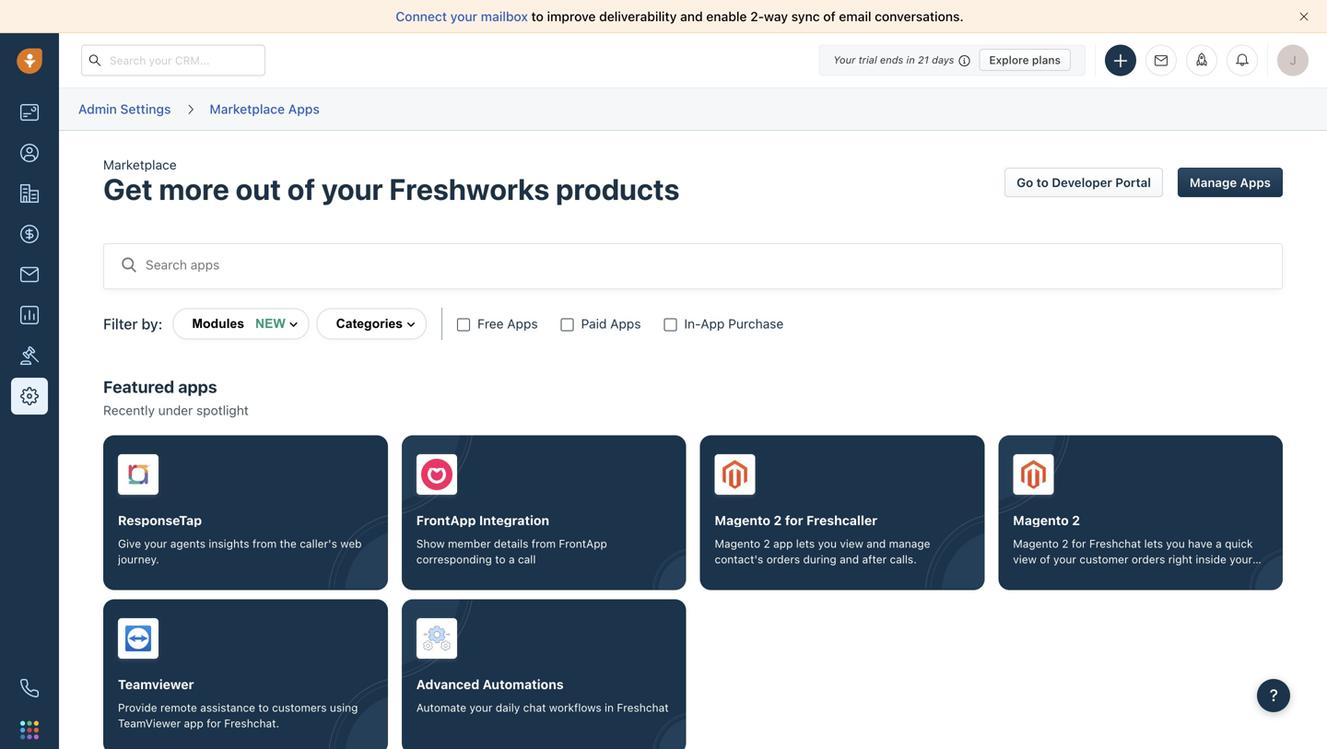 Task type: locate. For each thing, give the bounding box(es) containing it.
marketplace apps
[[210, 101, 320, 116]]

explore
[[989, 53, 1029, 66]]

ends
[[880, 54, 904, 66]]

Search your CRM... text field
[[81, 45, 265, 76]]

close image
[[1300, 12, 1309, 21]]

improve
[[547, 9, 596, 24]]

marketplace apps link
[[209, 95, 321, 124]]

and
[[680, 9, 703, 24]]

explore plans link
[[979, 49, 1071, 71]]

settings
[[120, 101, 171, 116]]

marketplace
[[210, 101, 285, 116]]

enable
[[706, 9, 747, 24]]

deliverability
[[599, 9, 677, 24]]

admin
[[78, 101, 117, 116]]

conversations.
[[875, 9, 964, 24]]

connect your mailbox link
[[396, 9, 531, 24]]

of
[[823, 9, 836, 24]]

admin settings link
[[77, 95, 172, 124]]



Task type: vqa. For each thing, say whether or not it's contained in the screenshot.
"×" corresponding to Lead
no



Task type: describe. For each thing, give the bounding box(es) containing it.
in
[[906, 54, 915, 66]]

admin settings
[[78, 101, 171, 116]]

apps
[[288, 101, 320, 116]]

explore plans
[[989, 53, 1061, 66]]

mailbox
[[481, 9, 528, 24]]

days
[[932, 54, 954, 66]]

to
[[531, 9, 544, 24]]

phone element
[[11, 670, 48, 707]]

your trial ends in 21 days
[[833, 54, 954, 66]]

connect
[[396, 9, 447, 24]]

what's new image
[[1195, 53, 1208, 66]]

trial
[[859, 54, 877, 66]]

connect your mailbox to improve deliverability and enable 2-way sync of email conversations.
[[396, 9, 964, 24]]

your
[[450, 9, 477, 24]]

phone image
[[20, 679, 39, 698]]

21
[[918, 54, 929, 66]]

your
[[833, 54, 856, 66]]

sync
[[791, 9, 820, 24]]

send email image
[[1155, 55, 1168, 67]]

2-
[[750, 9, 764, 24]]

properties image
[[20, 347, 39, 365]]

email
[[839, 9, 871, 24]]

plans
[[1032, 53, 1061, 66]]

freshworks switcher image
[[20, 721, 39, 739]]

way
[[764, 9, 788, 24]]



